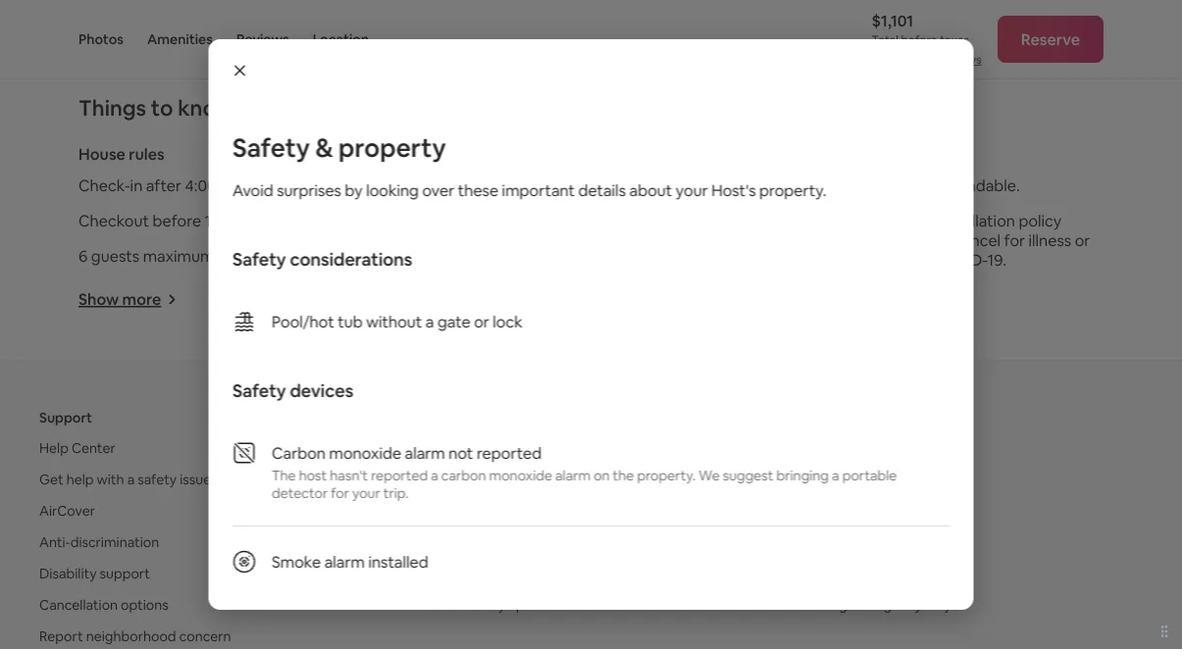 Task type: describe. For each thing, give the bounding box(es) containing it.
monoxide for carbon monoxide alarm not reported
[[483, 175, 555, 195]]

covid-
[[933, 250, 988, 270]]

property for by
[[338, 131, 446, 164]]

alarm left about
[[558, 175, 599, 195]]

center
[[72, 440, 115, 457]]

options
[[121, 597, 169, 614]]

monoxide for carbon monoxide alarm not reported the host hasn't reported a carbon monoxide alarm on the property. we suggest bringing a portable detector for your trip.
[[329, 443, 401, 463]]

policy
[[1019, 211, 1062, 231]]

maximum
[[143, 246, 214, 266]]

check-
[[78, 175, 130, 195]]

airbnb-friendly apartments link
[[410, 597, 583, 614]]

help center
[[39, 440, 115, 457]]

caused
[[856, 250, 908, 270]]

report
[[39, 628, 83, 646]]

for inside review the host's full cancellation policy which applies even if you cancel for illness or disruptions caused by covid-19.
[[1004, 230, 1025, 250]]

cancellation options link
[[39, 597, 169, 614]]

full
[[903, 211, 925, 231]]

property. inside carbon monoxide alarm not reported the host hasn't reported a carbon monoxide alarm on the property. we suggest bringing a portable detector for your trip.
[[637, 467, 695, 485]]

or inside safety & property dialog
[[474, 312, 489, 332]]

or inside review the host's full cancellation policy which applies even if you cancel for illness or disruptions caused by covid-19.
[[1075, 230, 1090, 250]]

a down airbnb
[[430, 467, 438, 485]]

responsibly
[[462, 565, 534, 583]]

support
[[100, 565, 150, 583]]

0 horizontal spatial before
[[153, 211, 201, 231]]

by inside safety & property dialog
[[344, 180, 362, 200]]

house
[[78, 144, 125, 164]]

about
[[629, 180, 672, 200]]

& for surprises
[[315, 131, 333, 164]]

amenities
[[147, 30, 213, 48]]

a right with at the left of page
[[127, 471, 135, 489]]

anti-discrimination
[[39, 534, 159, 552]]

you
[[924, 230, 950, 250]]

the inside review the host's full cancellation policy which applies even if you cancel for illness or disruptions caused by covid-19.
[[827, 211, 852, 231]]

looking
[[366, 180, 418, 200]]

host's
[[855, 211, 900, 231]]

report neighborhood concern link
[[39, 628, 231, 646]]

& for monoxide
[[476, 144, 487, 164]]

for inside carbon monoxide alarm not reported the host hasn't reported a carbon monoxide alarm on the property. we suggest bringing a portable detector for your trip.
[[330, 485, 349, 502]]

2 horizontal spatial your
[[675, 180, 708, 200]]

safety & property dialog
[[208, 39, 974, 650]]

anti-discrimination link
[[39, 534, 159, 552]]

get help with a safety issue
[[39, 471, 211, 489]]

in
[[130, 175, 143, 195]]

illness
[[1029, 230, 1072, 250]]

review the host's full cancellation policy which applies even if you cancel for illness or disruptions caused by covid-19.
[[773, 211, 1090, 270]]

important
[[501, 180, 574, 200]]

0 horizontal spatial pm
[[220, 175, 242, 195]]

1 horizontal spatial your
[[456, 440, 484, 457]]

new features
[[780, 471, 864, 489]]

which
[[773, 230, 815, 250]]

safety up avoid
[[232, 131, 309, 164]]

even
[[873, 230, 908, 250]]

safety
[[138, 471, 177, 489]]

get
[[39, 471, 63, 489]]

know
[[178, 94, 233, 122]]

neighborhood
[[86, 628, 176, 646]]

airbnb your home link
[[410, 440, 523, 457]]

new features link
[[780, 471, 864, 489]]

issue
[[180, 471, 211, 489]]

not for carbon monoxide alarm not reported the host hasn't reported a carbon monoxide alarm on the property. we suggest bringing a portable detector for your trip.
[[448, 443, 473, 463]]

alarm right smoke
[[324, 552, 364, 572]]

avoid
[[232, 180, 273, 200]]

help center link
[[39, 440, 115, 457]]

your inside carbon monoxide alarm not reported the host hasn't reported a carbon monoxide alarm on the property. we suggest bringing a portable detector for your trip.
[[352, 485, 380, 502]]

safety left devices
[[232, 380, 286, 403]]

aircover for aircover for hosts
[[410, 471, 466, 489]]

apartments
[[509, 597, 583, 614]]

hosts
[[490, 471, 526, 489]]

host
[[298, 467, 327, 485]]

we
[[698, 467, 719, 485]]

airbnb your home
[[410, 440, 523, 457]]

non-
[[904, 175, 938, 195]]

the inside carbon monoxide alarm not reported the host hasn't reported a carbon monoxide alarm on the property. we suggest bringing a portable detector for your trip.
[[612, 467, 634, 485]]

checkout
[[78, 211, 149, 231]]

emergency
[[851, 597, 922, 614]]

features
[[812, 471, 864, 489]]

hasn't
[[330, 467, 368, 485]]

disability support link
[[39, 565, 150, 583]]

125
[[919, 52, 937, 67]]

total
[[872, 32, 899, 48]]

trip.
[[383, 485, 408, 502]]

these
[[457, 180, 498, 200]]

cancel
[[954, 230, 1001, 250]]

amenities button
[[147, 0, 213, 78]]

cancellation
[[928, 211, 1015, 231]]

1 vertical spatial pm
[[246, 211, 268, 231]]

pool/hot
[[271, 312, 334, 332]]

new
[[780, 471, 809, 489]]

disruptions
[[773, 250, 853, 270]]

if
[[911, 230, 921, 250]]

alarm up carbon
[[404, 443, 445, 463]]

a left the gate
[[425, 312, 434, 332]]



Task type: locate. For each thing, give the bounding box(es) containing it.
lock
[[492, 312, 522, 332]]

things
[[78, 94, 146, 122]]

by inside review the host's full cancellation policy which applies even if you cancel for illness or disruptions caused by covid-19.
[[912, 250, 929, 270]]

airbnb.org emergency stays
[[780, 597, 958, 614]]

hosting responsibly
[[410, 565, 534, 583]]

0 horizontal spatial your
[[352, 485, 380, 502]]

safety up over
[[426, 144, 473, 164]]

airbnb.org emergency stays link
[[780, 597, 958, 614]]

pm down avoid
[[246, 211, 268, 231]]

0 horizontal spatial not
[[448, 443, 473, 463]]

0 vertical spatial pm
[[220, 175, 242, 195]]

show
[[78, 290, 119, 310]]

this
[[773, 175, 802, 195]]

devices
[[289, 380, 353, 403]]

help
[[66, 471, 94, 489]]

check-in after 4:00 pm
[[78, 175, 242, 195]]

12:00
[[205, 211, 243, 231]]

1 vertical spatial before
[[153, 211, 201, 231]]

taxes
[[940, 32, 969, 48]]

1 horizontal spatial reported
[[476, 443, 541, 463]]

0 horizontal spatial &
[[315, 131, 333, 164]]

hosting responsibly link
[[410, 565, 534, 583]]

0 vertical spatial monoxide
[[483, 175, 555, 195]]

property. up review
[[759, 180, 826, 200]]

a right bringing
[[832, 467, 839, 485]]

your right about
[[675, 180, 708, 200]]

is
[[890, 175, 901, 195]]

smoke
[[271, 552, 321, 572]]

0 horizontal spatial property.
[[637, 467, 695, 485]]

1 horizontal spatial carbon
[[426, 175, 479, 195]]

airbnb-friendly apartments
[[410, 597, 583, 614]]

for left hosts
[[469, 471, 487, 489]]

1 horizontal spatial property
[[491, 144, 557, 164]]

smoke alarm installed
[[271, 552, 428, 572]]

monoxide down home
[[489, 467, 552, 485]]

aircover
[[410, 471, 466, 489], [39, 503, 95, 520]]

over
[[422, 180, 454, 200]]

stays
[[925, 597, 958, 614]]

surprises
[[276, 180, 341, 200]]

property.
[[759, 180, 826, 200], [637, 467, 695, 485]]

2 horizontal spatial reported
[[630, 175, 696, 195]]

refundable.
[[937, 175, 1020, 195]]

1 vertical spatial aircover
[[39, 503, 95, 520]]

6
[[78, 246, 88, 266]]

1 vertical spatial not
[[448, 443, 473, 463]]

by left looking on the left of page
[[344, 180, 362, 200]]

1 horizontal spatial or
[[1075, 230, 1090, 250]]

aircover up anti-
[[39, 503, 95, 520]]

0 horizontal spatial carbon
[[271, 443, 325, 463]]

1 vertical spatial monoxide
[[329, 443, 401, 463]]

discrimination
[[70, 534, 159, 552]]

125 reviews button
[[919, 52, 982, 68]]

2 horizontal spatial for
[[1004, 230, 1025, 250]]

photos button
[[78, 0, 124, 78]]

disability support
[[39, 565, 150, 583]]

pm right 4:00
[[220, 175, 242, 195]]

1 horizontal spatial &
[[476, 144, 487, 164]]

before up 125
[[901, 32, 938, 48]]

carbon for carbon monoxide alarm not reported the host hasn't reported a carbon monoxide alarm on the property. we suggest bringing a portable detector for your trip.
[[271, 443, 325, 463]]

suggest
[[722, 467, 773, 485]]

help
[[39, 440, 69, 457]]

carbon inside carbon monoxide alarm not reported the host hasn't reported a carbon monoxide alarm on the property. we suggest bringing a portable detector for your trip.
[[271, 443, 325, 463]]

0 vertical spatial not
[[602, 175, 627, 195]]

aircover for hosts
[[410, 471, 526, 489]]

safety & property for surprises
[[232, 131, 446, 164]]

carbon
[[441, 467, 486, 485]]

0 horizontal spatial the
[[612, 467, 634, 485]]

0 horizontal spatial reported
[[371, 467, 427, 485]]

get help with a safety issue link
[[39, 471, 211, 489]]

your left trip.
[[352, 485, 380, 502]]

property up looking on the left of page
[[338, 131, 446, 164]]

6 guests maximum
[[78, 246, 214, 266]]

1 horizontal spatial aircover
[[410, 471, 466, 489]]

concern
[[179, 628, 231, 646]]

0 vertical spatial or
[[1075, 230, 1090, 250]]

for left illness
[[1004, 230, 1025, 250]]

not for carbon monoxide alarm not reported
[[602, 175, 627, 195]]

host's
[[711, 180, 756, 200]]

1 vertical spatial reported
[[476, 443, 541, 463]]

before inside $1,101 total before taxes 125 reviews
[[901, 32, 938, 48]]

0 vertical spatial aircover
[[410, 471, 466, 489]]

1 vertical spatial your
[[456, 440, 484, 457]]

0 horizontal spatial by
[[344, 180, 362, 200]]

things to know
[[78, 94, 233, 122]]

reserve
[[1021, 29, 1080, 49]]

aircover link
[[39, 503, 95, 520]]

& inside dialog
[[315, 131, 333, 164]]

0 vertical spatial your
[[675, 180, 708, 200]]

safety & property up surprises
[[232, 131, 446, 164]]

rules
[[129, 144, 165, 164]]

the right on
[[612, 467, 634, 485]]

property for alarm
[[491, 144, 557, 164]]

safety considerations
[[232, 248, 412, 271]]

for right host
[[330, 485, 349, 502]]

more
[[122, 290, 161, 310]]

show more button
[[78, 290, 177, 310]]

safety
[[232, 131, 309, 164], [426, 144, 473, 164], [232, 248, 286, 271], [232, 380, 286, 403]]

1 horizontal spatial for
[[469, 471, 487, 489]]

& up surprises
[[315, 131, 333, 164]]

airbnb.org
[[780, 597, 848, 614]]

reported down airbnb
[[371, 467, 427, 485]]

0 horizontal spatial for
[[330, 485, 349, 502]]

airbnb
[[410, 440, 453, 457]]

1 horizontal spatial not
[[602, 175, 627, 195]]

safety & property up these
[[426, 144, 557, 164]]

0 vertical spatial the
[[827, 211, 852, 231]]

avoid surprises by looking over these important details about your host's property.
[[232, 180, 826, 200]]

tub
[[337, 312, 362, 332]]

anti-
[[39, 534, 70, 552]]

this reservation is non-refundable.
[[773, 175, 1020, 195]]

1 horizontal spatial by
[[912, 250, 929, 270]]

pm
[[220, 175, 242, 195], [246, 211, 268, 231]]

not inside carbon monoxide alarm not reported the host hasn't reported a carbon monoxide alarm on the property. we suggest bringing a portable detector for your trip.
[[448, 443, 473, 463]]

pool/hot tub without a gate or lock
[[271, 312, 522, 332]]

1 vertical spatial or
[[474, 312, 489, 332]]

0 vertical spatial before
[[901, 32, 938, 48]]

hosting
[[410, 565, 459, 583]]

safety & property inside dialog
[[232, 131, 446, 164]]

0 vertical spatial reported
[[630, 175, 696, 195]]

safety down 12:00
[[232, 248, 286, 271]]

0 vertical spatial carbon
[[426, 175, 479, 195]]

reviews button
[[236, 0, 289, 78]]

not left about
[[602, 175, 627, 195]]

checkout before 12:00 pm
[[78, 211, 268, 231]]

$1,101
[[872, 10, 914, 30]]

aircover down airbnb
[[410, 471, 466, 489]]

4:00
[[185, 175, 217, 195]]

or left lock
[[474, 312, 489, 332]]

0 horizontal spatial property
[[338, 131, 446, 164]]

property up 'avoid surprises by looking over these important details about your host's property.'
[[491, 144, 557, 164]]

before up maximum
[[153, 211, 201, 231]]

carbon right looking on the left of page
[[426, 175, 479, 195]]

safety & property
[[232, 131, 446, 164], [426, 144, 557, 164]]

property inside dialog
[[338, 131, 446, 164]]

safety & property for monoxide
[[426, 144, 557, 164]]

1 vertical spatial carbon
[[271, 443, 325, 463]]

2 vertical spatial your
[[352, 485, 380, 502]]

photos
[[78, 30, 124, 48]]

location button
[[313, 0, 369, 78]]

& up these
[[476, 144, 487, 164]]

1 horizontal spatial before
[[901, 32, 938, 48]]

0 horizontal spatial or
[[474, 312, 489, 332]]

1 vertical spatial property.
[[637, 467, 695, 485]]

home
[[487, 440, 523, 457]]

1 horizontal spatial the
[[827, 211, 852, 231]]

considerations
[[289, 248, 412, 271]]

carbon monoxide alarm not reported
[[426, 175, 696, 195]]

or right illness
[[1075, 230, 1090, 250]]

by right even
[[912, 250, 929, 270]]

friendly
[[458, 597, 506, 614]]

carbon up host
[[271, 443, 325, 463]]

1 vertical spatial by
[[912, 250, 929, 270]]

aircover for hosts link
[[410, 471, 526, 489]]

property. left the we
[[637, 467, 695, 485]]

reported for carbon monoxide alarm not reported the host hasn't reported a carbon monoxide alarm on the property. we suggest bringing a portable detector for your trip.
[[476, 443, 541, 463]]

0 vertical spatial by
[[344, 180, 362, 200]]

0 vertical spatial property.
[[759, 180, 826, 200]]

property
[[338, 131, 446, 164], [491, 144, 557, 164]]

carbon monoxide alarm not reported the host hasn't reported a carbon monoxide alarm on the property. we suggest bringing a portable detector for your trip.
[[271, 443, 897, 502]]

reported right details at top
[[630, 175, 696, 195]]

&
[[315, 131, 333, 164], [476, 144, 487, 164]]

alarm left on
[[555, 467, 590, 485]]

carbon for carbon monoxide alarm not reported
[[426, 175, 479, 195]]

1 horizontal spatial pm
[[246, 211, 268, 231]]

reviews
[[236, 30, 289, 48]]

1 vertical spatial the
[[612, 467, 634, 485]]

not up carbon
[[448, 443, 473, 463]]

review
[[773, 211, 824, 231]]

report neighborhood concern
[[39, 628, 231, 646]]

your up carbon
[[456, 440, 484, 457]]

monoxide up "hasn't"
[[329, 443, 401, 463]]

monoxide right over
[[483, 175, 555, 195]]

reported
[[630, 175, 696, 195], [476, 443, 541, 463], [371, 467, 427, 485]]

installed
[[368, 552, 428, 572]]

to
[[151, 94, 173, 122]]

reported for carbon monoxide alarm not reported
[[630, 175, 696, 195]]

cancellation options
[[39, 597, 169, 614]]

2 vertical spatial reported
[[371, 467, 427, 485]]

the down reservation
[[827, 211, 852, 231]]

house rules
[[78, 144, 165, 164]]

0 horizontal spatial aircover
[[39, 503, 95, 520]]

2 vertical spatial monoxide
[[489, 467, 552, 485]]

show more
[[78, 290, 161, 310]]

reviews
[[939, 52, 982, 67]]

reported up hosts
[[476, 443, 541, 463]]

aircover for 'aircover' link
[[39, 503, 95, 520]]

1 horizontal spatial property.
[[759, 180, 826, 200]]



Task type: vqa. For each thing, say whether or not it's contained in the screenshot.
the PM to the bottom
yes



